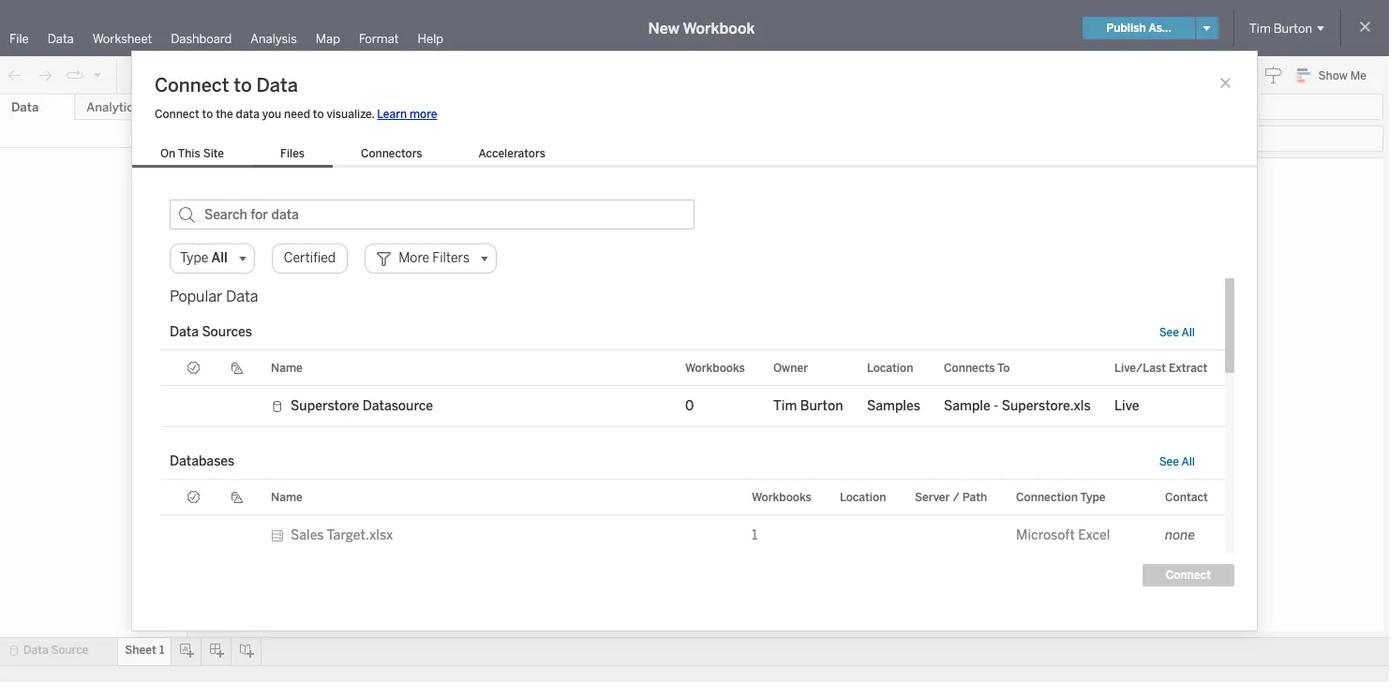 Task type: describe. For each thing, give the bounding box(es) containing it.
1 horizontal spatial tim
[[1250, 21, 1271, 35]]

pages
[[216, 100, 247, 113]]

superstore
[[291, 398, 359, 414]]

the
[[216, 108, 233, 121]]

data up you
[[257, 74, 298, 97]]

workbooks for 0
[[685, 361, 745, 375]]

analytics
[[87, 100, 140, 114]]

to
[[998, 361, 1010, 375]]

samples
[[867, 398, 921, 414]]

row for data sources
[[160, 386, 1225, 428]]

me
[[1351, 69, 1367, 83]]

0 vertical spatial tim burton
[[1250, 21, 1313, 35]]

accelerators
[[479, 147, 546, 160]]

columns
[[388, 100, 435, 113]]

files
[[280, 147, 305, 160]]

2 horizontal spatial to
[[313, 108, 324, 121]]

connection
[[1016, 491, 1078, 504]]

data down undo image
[[11, 100, 39, 114]]

certified
[[284, 250, 336, 266]]

see all button for samples
[[1159, 326, 1195, 339]]

learn more link
[[377, 108, 437, 121]]

connect for connect
[[1166, 569, 1211, 582]]

superstore datasource
[[291, 398, 433, 414]]

/
[[953, 491, 960, 504]]

connection type
[[1016, 491, 1106, 504]]

show me
[[1319, 69, 1367, 83]]

0 horizontal spatial 1
[[159, 644, 164, 657]]

format
[[359, 32, 399, 46]]

worksheet
[[93, 32, 152, 46]]

1 horizontal spatial sheet 1
[[373, 167, 440, 194]]

sample
[[944, 398, 991, 414]]

connect for connect to data
[[155, 74, 229, 97]]

sources
[[202, 324, 252, 340]]

data left the source
[[23, 644, 48, 657]]

sales target.xlsx
[[291, 528, 393, 544]]

data source
[[23, 644, 88, 657]]

you
[[262, 108, 281, 121]]

visualize.
[[327, 108, 374, 121]]

file
[[9, 32, 29, 46]]

data down popular
[[170, 324, 199, 340]]

connects
[[944, 361, 995, 375]]

this
[[178, 147, 200, 160]]

superstore.xls
[[1002, 398, 1091, 414]]

see for samples
[[1159, 326, 1179, 339]]

0 vertical spatial location
[[867, 361, 914, 375]]

target.xlsx
[[327, 528, 393, 544]]

1 vertical spatial tim
[[774, 398, 797, 414]]

see all for samples
[[1159, 326, 1195, 339]]

filters
[[216, 149, 249, 162]]

0 horizontal spatial burton
[[800, 398, 843, 414]]

clear sheet image
[[268, 66, 298, 85]]

name for superstore datasource
[[271, 361, 303, 375]]

none
[[1165, 528, 1196, 544]]

popular data
[[170, 288, 258, 306]]

1 horizontal spatial 1
[[428, 167, 440, 194]]

publish as... button
[[1083, 17, 1195, 39]]

all for none
[[1182, 456, 1195, 469]]

2 horizontal spatial 1
[[752, 528, 758, 544]]

contact
[[1165, 491, 1208, 504]]

see all for none
[[1159, 456, 1195, 469]]

-
[[994, 398, 999, 414]]

sample - superstore.xls
[[944, 398, 1091, 414]]

extract
[[1169, 361, 1208, 375]]

type
[[1081, 491, 1106, 504]]

data
[[236, 108, 260, 121]]

1 vertical spatial sheet 1
[[125, 644, 164, 657]]

new worksheet image
[[201, 66, 227, 85]]



Task type: vqa. For each thing, say whether or not it's contained in the screenshot.
the middle Connect
yes



Task type: locate. For each thing, give the bounding box(es) containing it.
dashboard
[[171, 32, 232, 46]]

2 all from the top
[[1182, 456, 1195, 469]]

1 horizontal spatial workbooks
[[752, 491, 812, 504]]

2 see from the top
[[1159, 456, 1179, 469]]

live
[[1115, 398, 1140, 414]]

duplicate image
[[238, 66, 257, 85]]

new
[[648, 19, 680, 37]]

more
[[410, 108, 437, 121]]

grid containing sales target.xlsx
[[160, 480, 1225, 683]]

pause auto updates image
[[158, 66, 177, 85]]

0 vertical spatial grid
[[160, 351, 1225, 444]]

data
[[48, 32, 74, 46], [257, 74, 298, 97], [11, 100, 39, 114], [226, 288, 258, 306], [170, 324, 199, 340], [23, 644, 48, 657]]

1 vertical spatial name
[[271, 491, 303, 504]]

to
[[234, 74, 252, 97], [202, 108, 213, 121], [313, 108, 324, 121]]

1 vertical spatial grid
[[160, 480, 1225, 683]]

connect down the pause auto updates image
[[155, 108, 199, 121]]

show me button
[[1289, 61, 1384, 90]]

tim burton inside "row"
[[774, 398, 843, 414]]

name for sales target.xlsx
[[271, 491, 303, 504]]

connect to data
[[155, 74, 298, 97]]

2 vertical spatial connect
[[1166, 569, 1211, 582]]

location
[[867, 361, 914, 375], [840, 491, 886, 504]]

redo image
[[36, 66, 54, 85]]

tim burton up data guide icon
[[1250, 21, 1313, 35]]

1 see from the top
[[1159, 326, 1179, 339]]

all up contact
[[1182, 456, 1195, 469]]

certified button
[[272, 244, 348, 274]]

see up contact
[[1159, 456, 1179, 469]]

burton up data guide icon
[[1274, 21, 1313, 35]]

1 row from the top
[[160, 386, 1225, 428]]

workbooks
[[685, 361, 745, 375], [752, 491, 812, 504]]

owner
[[774, 361, 808, 375]]

data guide image
[[1264, 66, 1283, 84]]

0 horizontal spatial tim
[[774, 398, 797, 414]]

path
[[963, 491, 988, 504]]

datasource
[[363, 398, 433, 414]]

1 vertical spatial row
[[160, 516, 1225, 557]]

on this site
[[160, 147, 224, 160]]

see for none
[[1159, 456, 1179, 469]]

learn
[[377, 108, 407, 121]]

connect up collapse icon in the left of the page
[[155, 74, 229, 97]]

1 vertical spatial sheet
[[125, 644, 157, 657]]

connect for connect to the data you need to visualize. learn more
[[155, 108, 199, 121]]

2 vertical spatial 1
[[159, 644, 164, 657]]

publish
[[1107, 22, 1146, 35]]

replay animation image
[[66, 66, 84, 85]]

2 see all button from the top
[[1159, 456, 1195, 469]]

map
[[316, 32, 340, 46]]

1 grid from the top
[[160, 351, 1225, 444]]

0 vertical spatial 1
[[428, 167, 440, 194]]

connect button
[[1143, 564, 1235, 587]]

workbook
[[683, 19, 755, 37]]

0 horizontal spatial workbooks
[[685, 361, 745, 375]]

0 horizontal spatial to
[[202, 108, 213, 121]]

0 horizontal spatial sheet
[[125, 644, 157, 657]]

as...
[[1149, 22, 1172, 35]]

1 vertical spatial location
[[840, 491, 886, 504]]

1 see all from the top
[[1159, 326, 1195, 339]]

popular
[[170, 288, 223, 306]]

1 horizontal spatial burton
[[1274, 21, 1313, 35]]

sheet 1 right the source
[[125, 644, 164, 657]]

live/last extract
[[1115, 361, 1208, 375]]

sales
[[291, 528, 324, 544]]

name up the superstore in the bottom left of the page
[[271, 361, 303, 375]]

0 vertical spatial connect
[[155, 74, 229, 97]]

1 vertical spatial see
[[1159, 456, 1179, 469]]

see all up extract
[[1159, 326, 1195, 339]]

1 vertical spatial tim burton
[[774, 398, 843, 414]]

1 vertical spatial see all button
[[1159, 456, 1195, 469]]

0 vertical spatial all
[[1182, 326, 1195, 339]]

grid for databases
[[160, 480, 1225, 683]]

to for data
[[234, 74, 252, 97]]

all for samples
[[1182, 326, 1195, 339]]

2 see all from the top
[[1159, 456, 1195, 469]]

0 vertical spatial see
[[1159, 326, 1179, 339]]

list box containing on this site
[[132, 143, 574, 168]]

location left server
[[840, 491, 886, 504]]

undo image
[[6, 66, 24, 85]]

tim down owner
[[774, 398, 797, 414]]

0 horizontal spatial tim burton
[[774, 398, 843, 414]]

workbooks for 1
[[752, 491, 812, 504]]

sheet 1 down connectors
[[373, 167, 440, 194]]

publish as...
[[1107, 22, 1172, 35]]

replay animation image
[[92, 69, 103, 80]]

sheet
[[373, 167, 424, 194], [125, 644, 157, 657]]

tim burton
[[1250, 21, 1313, 35], [774, 398, 843, 414]]

data sources
[[170, 324, 252, 340]]

live/last
[[1115, 361, 1166, 375]]

see all
[[1159, 326, 1195, 339], [1159, 456, 1195, 469]]

1 vertical spatial 1
[[752, 528, 758, 544]]

detail
[[209, 327, 237, 339]]

see all up contact
[[1159, 456, 1195, 469]]

tim burton down owner
[[774, 398, 843, 414]]

connect
[[155, 74, 229, 97], [155, 108, 199, 121], [1166, 569, 1211, 582]]

source
[[51, 644, 88, 657]]

server / path
[[915, 491, 988, 504]]

to for the
[[202, 108, 213, 121]]

to up pages at left
[[234, 74, 252, 97]]

1
[[428, 167, 440, 194], [752, 528, 758, 544], [159, 644, 164, 657]]

1 name from the top
[[271, 361, 303, 375]]

grid
[[160, 351, 1225, 444], [160, 480, 1225, 683]]

microsoft excel
[[1016, 528, 1110, 544]]

2 row from the top
[[160, 516, 1225, 557]]

row containing superstore datasource
[[160, 386, 1225, 428]]

collapse image
[[172, 102, 183, 113]]

1 all from the top
[[1182, 326, 1195, 339]]

2 name from the top
[[271, 491, 303, 504]]

1 horizontal spatial sheet
[[373, 167, 424, 194]]

marks
[[216, 198, 248, 211]]

all up extract
[[1182, 326, 1195, 339]]

see all button for none
[[1159, 456, 1195, 469]]

connect inside button
[[1166, 569, 1211, 582]]

connect to the data you need to visualize. learn more
[[155, 108, 437, 121]]

data up replay animation icon on the top of the page
[[48, 32, 74, 46]]

connects to
[[944, 361, 1010, 375]]

see all button
[[1159, 326, 1195, 339], [1159, 456, 1195, 469]]

to right need
[[313, 108, 324, 121]]

0 vertical spatial burton
[[1274, 21, 1313, 35]]

1 vertical spatial see all
[[1159, 456, 1195, 469]]

tim up data guide icon
[[1250, 21, 1271, 35]]

grid for data sources
[[160, 351, 1225, 444]]

1 vertical spatial workbooks
[[752, 491, 812, 504]]

see all button up contact
[[1159, 456, 1195, 469]]

data up sources
[[226, 288, 258, 306]]

list box
[[132, 143, 574, 168]]

grid containing superstore datasource
[[160, 351, 1225, 444]]

burton
[[1274, 21, 1313, 35], [800, 398, 843, 414]]

1 vertical spatial all
[[1182, 456, 1195, 469]]

0 vertical spatial see all
[[1159, 326, 1195, 339]]

sheet 1
[[373, 167, 440, 194], [125, 644, 164, 657]]

connect down none
[[1166, 569, 1211, 582]]

0
[[685, 398, 694, 414]]

row for databases
[[160, 516, 1225, 557]]

site
[[203, 147, 224, 160]]

server
[[915, 491, 950, 504]]

analysis
[[251, 32, 297, 46]]

sheet right the source
[[125, 644, 157, 657]]

see all button up extract
[[1159, 326, 1195, 339]]

burton down owner
[[800, 398, 843, 414]]

to left the
[[202, 108, 213, 121]]

0 vertical spatial see all button
[[1159, 326, 1195, 339]]

on
[[160, 147, 175, 160]]

0 vertical spatial sheet
[[373, 167, 424, 194]]

1 vertical spatial connect
[[155, 108, 199, 121]]

new workbook
[[648, 19, 755, 37]]

1 horizontal spatial tim burton
[[1250, 21, 1313, 35]]

tim
[[1250, 21, 1271, 35], [774, 398, 797, 414]]

0 vertical spatial tim
[[1250, 21, 1271, 35]]

0 vertical spatial name
[[271, 361, 303, 375]]

0 vertical spatial sheet 1
[[373, 167, 440, 194]]

help
[[418, 32, 444, 46]]

location up samples
[[867, 361, 914, 375]]

databases
[[170, 454, 235, 470]]

all
[[1182, 326, 1195, 339], [1182, 456, 1195, 469]]

name up sales
[[271, 491, 303, 504]]

1 vertical spatial burton
[[800, 398, 843, 414]]

sheet down connectors
[[373, 167, 424, 194]]

need
[[284, 108, 310, 121]]

show
[[1319, 69, 1348, 83]]

name
[[271, 361, 303, 375], [271, 491, 303, 504]]

see
[[1159, 326, 1179, 339], [1159, 456, 1179, 469]]

1 horizontal spatial to
[[234, 74, 252, 97]]

new data source image
[[128, 66, 147, 85]]

connectors
[[361, 147, 422, 160]]

row containing sales target.xlsx
[[160, 516, 1225, 557]]

see up "live/last extract"
[[1159, 326, 1179, 339]]

0 vertical spatial workbooks
[[685, 361, 745, 375]]

0 vertical spatial row
[[160, 386, 1225, 428]]

0 horizontal spatial sheet 1
[[125, 644, 164, 657]]

2 grid from the top
[[160, 480, 1225, 683]]

row
[[160, 386, 1225, 428], [160, 516, 1225, 557]]

1 see all button from the top
[[1159, 326, 1195, 339]]

microsoft
[[1016, 528, 1075, 544]]

excel
[[1078, 528, 1110, 544]]



